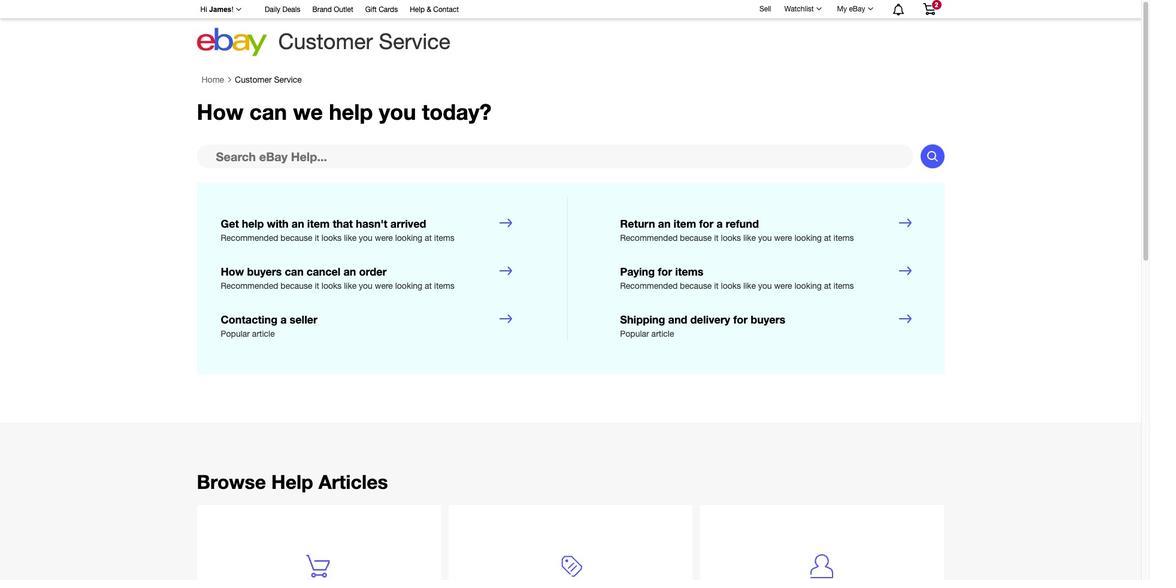 Task type: describe. For each thing, give the bounding box(es) containing it.
can inside how buyers can cancel an order recommended because it looks like you were looking at items
[[285, 265, 304, 278]]

help & contact link
[[410, 4, 459, 17]]

service inside how can we help you today? main content
[[274, 75, 302, 85]]

service inside banner
[[379, 29, 451, 54]]

at inside paying for items recommended because it looks like you were looking at items
[[824, 281, 832, 291]]

outlet
[[334, 5, 353, 14]]

contacting a seller popular article
[[221, 313, 318, 339]]

because inside how buyers can cancel an order recommended because it looks like you were looking at items
[[281, 281, 313, 291]]

paying for items recommended because it looks like you were looking at items
[[620, 265, 854, 291]]

2
[[935, 1, 939, 8]]

article inside the contacting a seller popular article
[[252, 329, 275, 339]]

delivery
[[691, 313, 731, 326]]

because inside get help with an item that hasn't arrived recommended because it looks like you were looking at items
[[281, 233, 313, 243]]

how for how can we help you today?
[[197, 99, 244, 125]]

my ebay link
[[831, 2, 879, 16]]

a inside the contacting a seller popular article
[[281, 313, 287, 326]]

an inside how buyers can cancel an order recommended because it looks like you were looking at items
[[344, 265, 356, 278]]

help inside "account" navigation
[[410, 5, 425, 14]]

daily deals
[[265, 5, 301, 14]]

paying
[[620, 265, 655, 278]]

shipping
[[620, 313, 666, 326]]

browse help articles
[[197, 470, 388, 493]]

looks inside get help with an item that hasn't arrived recommended because it looks like you were looking at items
[[322, 233, 342, 243]]

brand outlet link
[[312, 4, 353, 17]]

shipping and delivery for buyers popular article
[[620, 313, 786, 339]]

it inside get help with an item that hasn't arrived recommended because it looks like you were looking at items
[[315, 233, 319, 243]]

buyers inside how buyers can cancel an order recommended because it looks like you were looking at items
[[247, 265, 282, 278]]

hi
[[200, 5, 207, 14]]

arrived
[[391, 217, 426, 230]]

Search eBay Help... text field
[[197, 145, 914, 169]]

account navigation
[[194, 0, 945, 19]]

for for item
[[699, 217, 714, 230]]

at inside how buyers can cancel an order recommended because it looks like you were looking at items
[[425, 281, 432, 291]]

you inside paying for items recommended because it looks like you were looking at items
[[759, 281, 772, 291]]

sell
[[760, 5, 772, 13]]

items inside get help with an item that hasn't arrived recommended because it looks like you were looking at items
[[434, 233, 455, 243]]

1 horizontal spatial help
[[329, 99, 373, 125]]

item inside get help with an item that hasn't arrived recommended because it looks like you were looking at items
[[307, 217, 330, 230]]

brand
[[312, 5, 332, 14]]

article inside shipping and delivery for buyers popular article
[[652, 329, 674, 339]]

customer inside banner
[[278, 29, 373, 54]]

ebay
[[849, 5, 866, 13]]

home
[[202, 75, 224, 85]]

cards
[[379, 5, 398, 14]]

customer service inside how can we help you today? main content
[[235, 75, 302, 85]]

looks inside return an item for a refund recommended because it looks like you were looking at items
[[721, 233, 741, 243]]

get
[[221, 217, 239, 230]]

looking inside get help with an item that hasn't arrived recommended because it looks like you were looking at items
[[395, 233, 423, 243]]

because inside paying for items recommended because it looks like you were looking at items
[[680, 281, 712, 291]]

gift cards
[[365, 5, 398, 14]]

hi james !
[[200, 5, 234, 14]]

recommended inside get help with an item that hasn't arrived recommended because it looks like you were looking at items
[[221, 233, 278, 243]]

get help with an item that hasn't arrived recommended because it looks like you were looking at items
[[221, 217, 455, 243]]

popular inside the contacting a seller popular article
[[221, 329, 250, 339]]

looks inside paying for items recommended because it looks like you were looking at items
[[721, 281, 741, 291]]

home link
[[202, 75, 224, 85]]

gift
[[365, 5, 377, 14]]

items inside return an item for a refund recommended because it looks like you were looking at items
[[834, 233, 854, 243]]

contacting
[[221, 313, 278, 326]]

&
[[427, 5, 431, 14]]

looking inside how buyers can cancel an order recommended because it looks like you were looking at items
[[395, 281, 423, 291]]

a inside return an item for a refund recommended because it looks like you were looking at items
[[717, 217, 723, 230]]

deals
[[283, 5, 301, 14]]

daily
[[265, 5, 281, 14]]

because inside return an item for a refund recommended because it looks like you were looking at items
[[680, 233, 712, 243]]

were inside return an item for a refund recommended because it looks like you were looking at items
[[775, 233, 793, 243]]

seller
[[290, 313, 318, 326]]

order
[[359, 265, 387, 278]]

help inside get help with an item that hasn't arrived recommended because it looks like you were looking at items
[[242, 217, 264, 230]]

how buyers can cancel an order recommended because it looks like you were looking at items
[[221, 265, 455, 291]]

customer service inside banner
[[278, 29, 451, 54]]

you inside return an item for a refund recommended because it looks like you were looking at items
[[759, 233, 772, 243]]

daily deals link
[[265, 4, 301, 17]]

it inside return an item for a refund recommended because it looks like you were looking at items
[[714, 233, 719, 243]]



Task type: locate. For each thing, give the bounding box(es) containing it.
like inside return an item for a refund recommended because it looks like you were looking at items
[[744, 233, 756, 243]]

were inside paying for items recommended because it looks like you were looking at items
[[775, 281, 793, 291]]

0 vertical spatial help
[[329, 99, 373, 125]]

like down that
[[344, 233, 357, 243]]

0 vertical spatial service
[[379, 29, 451, 54]]

you inside how buyers can cancel an order recommended because it looks like you were looking at items
[[359, 281, 373, 291]]

looks down that
[[322, 233, 342, 243]]

it up paying for items recommended because it looks like you were looking at items
[[714, 233, 719, 243]]

for inside paying for items recommended because it looks like you were looking at items
[[658, 265, 673, 278]]

recommended
[[221, 233, 278, 243], [620, 233, 678, 243], [221, 281, 278, 291], [620, 281, 678, 291]]

!
[[232, 5, 234, 14]]

recommended inside paying for items recommended because it looks like you were looking at items
[[620, 281, 678, 291]]

help
[[410, 5, 425, 14], [271, 470, 313, 493]]

for for delivery
[[734, 313, 748, 326]]

0 vertical spatial customer service
[[278, 29, 451, 54]]

for
[[699, 217, 714, 230], [658, 265, 673, 278], [734, 313, 748, 326]]

looking inside paying for items recommended because it looks like you were looking at items
[[795, 281, 822, 291]]

were inside how buyers can cancel an order recommended because it looks like you were looking at items
[[375, 281, 393, 291]]

hasn't
[[356, 217, 388, 230]]

item right return
[[674, 217, 696, 230]]

today?
[[422, 99, 492, 125]]

a left seller
[[281, 313, 287, 326]]

it up cancel
[[315, 233, 319, 243]]

recommended inside return an item for a refund recommended because it looks like you were looking at items
[[620, 233, 678, 243]]

for right delivery
[[734, 313, 748, 326]]

recommended inside how buyers can cancel an order recommended because it looks like you were looking at items
[[221, 281, 278, 291]]

1 horizontal spatial buyers
[[751, 313, 786, 326]]

0 horizontal spatial for
[[658, 265, 673, 278]]

popular down contacting
[[221, 329, 250, 339]]

0 horizontal spatial service
[[274, 75, 302, 85]]

2 vertical spatial for
[[734, 313, 748, 326]]

customer service down gift
[[278, 29, 451, 54]]

like inside paying for items recommended because it looks like you were looking at items
[[744, 281, 756, 291]]

can left cancel
[[285, 265, 304, 278]]

at inside return an item for a refund recommended because it looks like you were looking at items
[[824, 233, 832, 243]]

0 horizontal spatial help
[[242, 217, 264, 230]]

popular down shipping
[[620, 329, 649, 339]]

looks down cancel
[[322, 281, 342, 291]]

1 vertical spatial for
[[658, 265, 673, 278]]

recommended down get
[[221, 233, 278, 243]]

buyers down paying for items recommended because it looks like you were looking at items
[[751, 313, 786, 326]]

1 vertical spatial how
[[221, 265, 244, 278]]

service up we
[[274, 75, 302, 85]]

0 horizontal spatial help
[[271, 470, 313, 493]]

that
[[333, 217, 353, 230]]

recommended down return
[[620, 233, 678, 243]]

1 horizontal spatial popular
[[620, 329, 649, 339]]

how for how buyers can cancel an order recommended because it looks like you were looking at items
[[221, 265, 244, 278]]

and
[[669, 313, 688, 326]]

it up delivery
[[714, 281, 719, 291]]

article
[[252, 329, 275, 339], [652, 329, 674, 339]]

article down and
[[652, 329, 674, 339]]

you inside get help with an item that hasn't arrived recommended because it looks like you were looking at items
[[359, 233, 373, 243]]

1 horizontal spatial help
[[410, 5, 425, 14]]

2 link
[[916, 0, 943, 17]]

popular inside shipping and delivery for buyers popular article
[[620, 329, 649, 339]]

service down &
[[379, 29, 451, 54]]

gift cards link
[[365, 4, 398, 17]]

because down cancel
[[281, 281, 313, 291]]

watchlist link
[[778, 2, 827, 16]]

how inside how buyers can cancel an order recommended because it looks like you were looking at items
[[221, 265, 244, 278]]

james
[[209, 5, 232, 14]]

an right return
[[658, 217, 671, 230]]

article down contacting
[[252, 329, 275, 339]]

customer right home
[[235, 75, 272, 85]]

watchlist
[[785, 5, 814, 13]]

0 vertical spatial for
[[699, 217, 714, 230]]

because up paying for items recommended because it looks like you were looking at items
[[680, 233, 712, 243]]

service
[[379, 29, 451, 54], [274, 75, 302, 85]]

sell link
[[754, 5, 777, 13]]

popular
[[221, 329, 250, 339], [620, 329, 649, 339]]

how can we help you today? main content
[[0, 70, 1142, 580]]

it inside paying for items recommended because it looks like you were looking at items
[[714, 281, 719, 291]]

2 item from the left
[[674, 217, 696, 230]]

like down get help with an item that hasn't arrived recommended because it looks like you were looking at items
[[344, 281, 357, 291]]

items inside how buyers can cancel an order recommended because it looks like you were looking at items
[[434, 281, 455, 291]]

item inside return an item for a refund recommended because it looks like you were looking at items
[[674, 217, 696, 230]]

an right with
[[292, 217, 304, 230]]

help right get
[[242, 217, 264, 230]]

my
[[838, 5, 847, 13]]

for inside shipping and delivery for buyers popular article
[[734, 313, 748, 326]]

1 vertical spatial customer service
[[235, 75, 302, 85]]

2 horizontal spatial for
[[734, 313, 748, 326]]

with
[[267, 217, 289, 230]]

a left refund
[[717, 217, 723, 230]]

looks up delivery
[[721, 281, 741, 291]]

like down return an item for a refund recommended because it looks like you were looking at items
[[744, 281, 756, 291]]

because down with
[[281, 233, 313, 243]]

0 vertical spatial help
[[410, 5, 425, 14]]

brand outlet
[[312, 5, 353, 14]]

at
[[425, 233, 432, 243], [824, 233, 832, 243], [425, 281, 432, 291], [824, 281, 832, 291]]

it
[[315, 233, 319, 243], [714, 233, 719, 243], [315, 281, 319, 291], [714, 281, 719, 291]]

0 horizontal spatial buyers
[[247, 265, 282, 278]]

it down cancel
[[315, 281, 319, 291]]

1 horizontal spatial item
[[674, 217, 696, 230]]

return
[[620, 217, 655, 230]]

looks inside how buyers can cancel an order recommended because it looks like you were looking at items
[[322, 281, 342, 291]]

articles
[[319, 470, 388, 493]]

item left that
[[307, 217, 330, 230]]

0 horizontal spatial customer
[[235, 75, 272, 85]]

an left order
[[344, 265, 356, 278]]

1 horizontal spatial a
[[717, 217, 723, 230]]

1 article from the left
[[252, 329, 275, 339]]

1 horizontal spatial for
[[699, 217, 714, 230]]

item
[[307, 217, 330, 230], [674, 217, 696, 230]]

help & contact
[[410, 5, 459, 14]]

customer service
[[278, 29, 451, 54], [235, 75, 302, 85]]

customer down 'brand'
[[278, 29, 373, 54]]

0 horizontal spatial item
[[307, 217, 330, 230]]

like inside how buyers can cancel an order recommended because it looks like you were looking at items
[[344, 281, 357, 291]]

how can we help you today?
[[197, 99, 492, 125]]

looks
[[322, 233, 342, 243], [721, 233, 741, 243], [322, 281, 342, 291], [721, 281, 741, 291]]

customer service up we
[[235, 75, 302, 85]]

recommended down the paying
[[620, 281, 678, 291]]

1 vertical spatial help
[[271, 470, 313, 493]]

0 vertical spatial buyers
[[247, 265, 282, 278]]

1 item from the left
[[307, 217, 330, 230]]

0 horizontal spatial popular
[[221, 329, 250, 339]]

like
[[344, 233, 357, 243], [744, 233, 756, 243], [344, 281, 357, 291], [744, 281, 756, 291]]

recommended up contacting
[[221, 281, 278, 291]]

for left refund
[[699, 217, 714, 230]]

an
[[292, 217, 304, 230], [658, 217, 671, 230], [344, 265, 356, 278]]

buyers down with
[[247, 265, 282, 278]]

1 vertical spatial help
[[242, 217, 264, 230]]

an inside get help with an item that hasn't arrived recommended because it looks like you were looking at items
[[292, 217, 304, 230]]

0 horizontal spatial a
[[281, 313, 287, 326]]

help inside main content
[[271, 470, 313, 493]]

we
[[293, 99, 323, 125]]

customer inside how can we help you today? main content
[[235, 75, 272, 85]]

1 vertical spatial customer
[[235, 75, 272, 85]]

looking
[[395, 233, 423, 243], [795, 233, 822, 243], [395, 281, 423, 291], [795, 281, 822, 291]]

like down refund
[[744, 233, 756, 243]]

how
[[197, 99, 244, 125], [221, 265, 244, 278]]

1 vertical spatial service
[[274, 75, 302, 85]]

you
[[379, 99, 416, 125], [359, 233, 373, 243], [759, 233, 772, 243], [359, 281, 373, 291], [759, 281, 772, 291]]

because
[[281, 233, 313, 243], [680, 233, 712, 243], [281, 281, 313, 291], [680, 281, 712, 291]]

0 horizontal spatial article
[[252, 329, 275, 339]]

1 vertical spatial buyers
[[751, 313, 786, 326]]

can
[[250, 99, 287, 125], [285, 265, 304, 278]]

1 horizontal spatial customer
[[278, 29, 373, 54]]

at inside get help with an item that hasn't arrived recommended because it looks like you were looking at items
[[425, 233, 432, 243]]

1 horizontal spatial service
[[379, 29, 451, 54]]

were
[[375, 233, 393, 243], [775, 233, 793, 243], [375, 281, 393, 291], [775, 281, 793, 291]]

were inside get help with an item that hasn't arrived recommended because it looks like you were looking at items
[[375, 233, 393, 243]]

1 vertical spatial a
[[281, 313, 287, 326]]

2 article from the left
[[652, 329, 674, 339]]

buyers
[[247, 265, 282, 278], [751, 313, 786, 326]]

customer service link
[[235, 75, 302, 85]]

browse
[[197, 470, 266, 493]]

like inside get help with an item that hasn't arrived recommended because it looks like you were looking at items
[[344, 233, 357, 243]]

1 horizontal spatial an
[[344, 265, 356, 278]]

refund
[[726, 217, 759, 230]]

an inside return an item for a refund recommended because it looks like you were looking at items
[[658, 217, 671, 230]]

0 vertical spatial a
[[717, 217, 723, 230]]

1 vertical spatial can
[[285, 265, 304, 278]]

2 popular from the left
[[620, 329, 649, 339]]

customer
[[278, 29, 373, 54], [235, 75, 272, 85]]

how down get
[[221, 265, 244, 278]]

for inside return an item for a refund recommended because it looks like you were looking at items
[[699, 217, 714, 230]]

items
[[434, 233, 455, 243], [834, 233, 854, 243], [676, 265, 704, 278], [434, 281, 455, 291], [834, 281, 854, 291]]

it inside how buyers can cancel an order recommended because it looks like you were looking at items
[[315, 281, 319, 291]]

2 horizontal spatial an
[[658, 217, 671, 230]]

help
[[329, 99, 373, 125], [242, 217, 264, 230]]

0 vertical spatial customer
[[278, 29, 373, 54]]

cancel
[[307, 265, 341, 278]]

1 popular from the left
[[221, 329, 250, 339]]

looking inside return an item for a refund recommended because it looks like you were looking at items
[[795, 233, 822, 243]]

0 horizontal spatial an
[[292, 217, 304, 230]]

for right the paying
[[658, 265, 673, 278]]

1 horizontal spatial article
[[652, 329, 674, 339]]

looks down refund
[[721, 233, 741, 243]]

0 vertical spatial can
[[250, 99, 287, 125]]

can down customer service "link"
[[250, 99, 287, 125]]

buyers inside shipping and delivery for buyers popular article
[[751, 313, 786, 326]]

a
[[717, 217, 723, 230], [281, 313, 287, 326]]

contact
[[433, 5, 459, 14]]

how down home link at top
[[197, 99, 244, 125]]

my ebay
[[838, 5, 866, 13]]

0 vertical spatial how
[[197, 99, 244, 125]]

because up delivery
[[680, 281, 712, 291]]

customer service banner
[[194, 0, 945, 60]]

return an item for a refund recommended because it looks like you were looking at items
[[620, 217, 854, 243]]

help right we
[[329, 99, 373, 125]]



Task type: vqa. For each thing, say whether or not it's contained in the screenshot.


